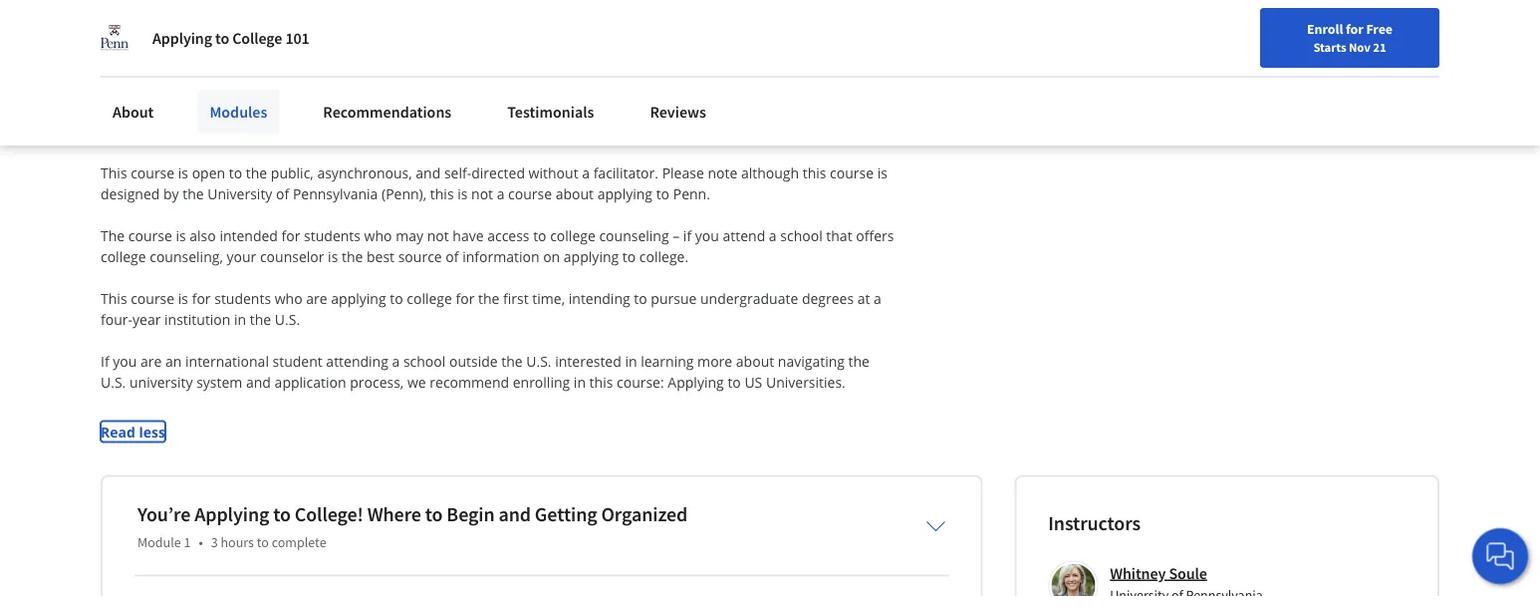 Task type: locate. For each thing, give the bounding box(es) containing it.
recommendations link
[[311, 90, 464, 134]]

coursera image
[[24, 16, 151, 48]]

None search field
[[284, 12, 723, 52]]

applying right university of pennsylvania image
[[153, 28, 212, 48]]

less
[[139, 422, 165, 441]]

module
[[138, 533, 181, 551]]

to right hours
[[257, 533, 269, 551]]

read less button
[[101, 421, 165, 442]]

soule
[[1170, 563, 1208, 583]]

menu item
[[1123, 20, 1251, 85]]

to
[[215, 28, 229, 48], [273, 501, 291, 526], [425, 501, 443, 526], [257, 533, 269, 551]]

nov
[[1350, 39, 1371, 55]]

where
[[367, 501, 421, 526]]

reviews
[[650, 102, 707, 122]]

whitney soule link
[[1111, 563, 1208, 583]]

whitney soule image
[[1052, 564, 1096, 596]]

21
[[1374, 39, 1387, 55]]

testimonials link
[[496, 90, 606, 134]]

0 vertical spatial applying
[[153, 28, 212, 48]]

enroll for free starts nov 21
[[1308, 20, 1393, 55]]

recommendations
[[323, 102, 452, 122]]

101
[[285, 28, 310, 48]]

applying to college 101
[[153, 28, 310, 48]]

university of pennsylvania image
[[101, 24, 129, 52]]

1 vertical spatial applying
[[195, 501, 269, 526]]

reviews link
[[638, 90, 719, 134]]

college
[[232, 28, 282, 48]]

3
[[211, 533, 218, 551]]

applying up hours
[[195, 501, 269, 526]]

free
[[1367, 20, 1393, 38]]

applying
[[153, 28, 212, 48], [195, 501, 269, 526]]

modules link
[[198, 90, 279, 134]]

college!
[[295, 501, 364, 526]]

whitney soule
[[1111, 563, 1208, 583]]



Task type: vqa. For each thing, say whether or not it's contained in the screenshot.
the Organized
yes



Task type: describe. For each thing, give the bounding box(es) containing it.
read
[[101, 422, 135, 441]]

show notifications image
[[1272, 25, 1296, 49]]

testimonials
[[508, 102, 595, 122]]

whitney
[[1111, 563, 1167, 583]]

•
[[199, 533, 203, 551]]

modules
[[210, 102, 267, 122]]

begin
[[447, 501, 495, 526]]

instructors
[[1049, 510, 1141, 535]]

complete
[[272, 533, 327, 551]]

organized
[[601, 501, 688, 526]]

1
[[184, 533, 191, 551]]

you're
[[138, 501, 191, 526]]

to left college
[[215, 28, 229, 48]]

about link
[[101, 90, 166, 134]]

chat with us image
[[1485, 540, 1517, 572]]

to left begin
[[425, 501, 443, 526]]

enroll
[[1308, 20, 1344, 38]]

read less
[[101, 422, 165, 441]]

getting
[[535, 501, 598, 526]]

to up complete
[[273, 501, 291, 526]]

applying inside you're applying to college! where to begin and getting organized module 1 • 3 hours to complete
[[195, 501, 269, 526]]

for
[[1347, 20, 1364, 38]]

you're applying to college! where to begin and getting organized module 1 • 3 hours to complete
[[138, 501, 688, 551]]

and
[[499, 501, 531, 526]]

about
[[113, 102, 154, 122]]

starts
[[1314, 39, 1347, 55]]

hours
[[221, 533, 254, 551]]



